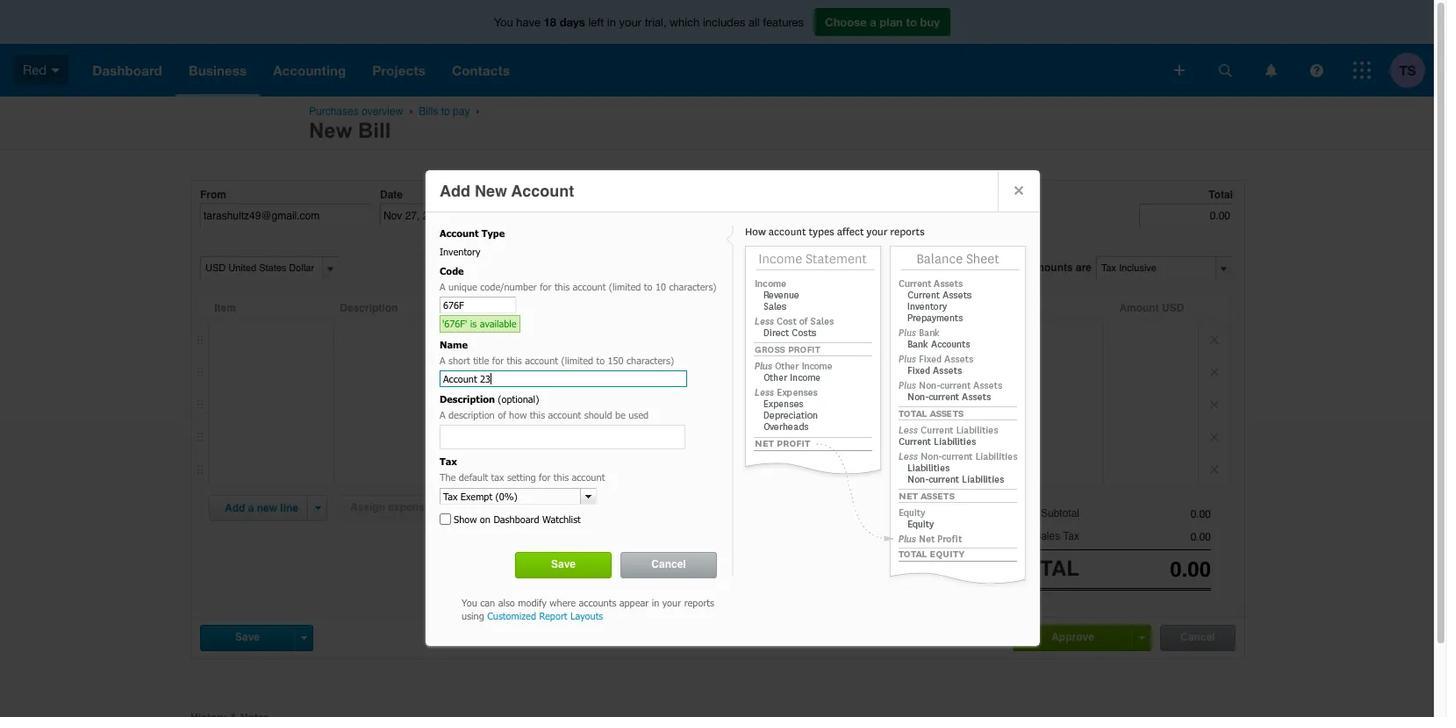 Task type: locate. For each thing, give the bounding box(es) containing it.
inventory
[[440, 245, 481, 257]]

0 horizontal spatial account
[[440, 227, 479, 239]]

you up using
[[462, 597, 477, 608]]

your inside 'you can also modify where accounts appear in your reports using'
[[663, 597, 681, 608]]

(limited
[[609, 281, 641, 292], [561, 354, 594, 366]]

characters) inside code a unique code/number for this account (limited to 10 characters)
[[669, 281, 717, 292]]

for
[[540, 281, 552, 292], [492, 354, 504, 366], [539, 471, 551, 483]]

add left due
[[440, 182, 471, 200]]

you for 18
[[494, 16, 513, 29]]

add for add new account
[[440, 182, 471, 200]]

this right "code/number"
[[555, 281, 570, 292]]

1 vertical spatial characters)
[[627, 354, 674, 366]]

accounts
[[579, 597, 617, 608]]

to left 10
[[644, 281, 653, 292]]

account left the should
[[548, 409, 581, 420]]

2 vertical spatial account
[[757, 302, 799, 314]]

account up (optional)
[[525, 354, 558, 366]]

0 vertical spatial (limited
[[609, 281, 641, 292]]

0 horizontal spatial cancel button
[[622, 553, 716, 578]]

a inside add a new line link
[[248, 502, 254, 514]]

tax the default tax setting for this account
[[440, 456, 605, 483]]

1 vertical spatial in
[[652, 597, 660, 608]]

0 vertical spatial account
[[512, 182, 574, 200]]

0 vertical spatial cancel button
[[622, 553, 716, 578]]

add left new
[[225, 502, 245, 514]]

usd
[[1162, 302, 1185, 314]]

save button
[[516, 553, 611, 578]]

None text field
[[1097, 257, 1215, 279], [440, 425, 686, 450], [441, 489, 580, 504], [1097, 257, 1215, 279], [440, 425, 686, 450], [441, 489, 580, 504]]

new
[[309, 119, 352, 142], [475, 182, 507, 200]]

1 horizontal spatial you
[[494, 16, 513, 29]]

includes
[[703, 16, 746, 29]]

0 vertical spatial cancel
[[652, 558, 686, 570]]

account right price
[[757, 302, 799, 314]]

to left pay
[[441, 105, 450, 118]]

2 vertical spatial a
[[440, 409, 446, 420]]

cancel
[[652, 558, 686, 570], [1181, 631, 1216, 643]]

18
[[544, 15, 557, 29]]

also
[[498, 597, 515, 608]]

1 vertical spatial for
[[492, 354, 504, 366]]

1 vertical spatial a
[[440, 354, 446, 366]]

a left short at the left
[[440, 354, 446, 366]]

line
[[280, 502, 299, 514]]

(limited inside name a short title for this account (limited to 150 characters)
[[561, 354, 594, 366]]

to left buy
[[906, 15, 917, 29]]

save up where
[[551, 558, 576, 570]]

delete line item image
[[1199, 389, 1231, 421], [1199, 454, 1231, 485]]

0 horizontal spatial in
[[607, 16, 616, 29]]

account inside account type inventory
[[440, 227, 479, 239]]

new down purchases
[[309, 119, 352, 142]]

svg image inside red popup button
[[51, 68, 60, 73]]

modify
[[518, 597, 547, 608]]

short
[[449, 354, 470, 366]]

› right pay
[[476, 105, 480, 117]]

›
[[409, 105, 413, 117], [476, 105, 480, 117]]

characters) up unit
[[669, 281, 717, 292]]

code/number
[[480, 281, 537, 292]]

account up inventory
[[440, 227, 479, 239]]

0 horizontal spatial ›
[[409, 105, 413, 117]]

save inside "button"
[[551, 558, 576, 570]]

1 horizontal spatial tax
[[1064, 530, 1080, 543]]

characters) right the 150
[[627, 354, 674, 366]]

'676f' is available
[[442, 318, 517, 330]]

save
[[551, 558, 576, 570], [235, 631, 260, 643]]

0 vertical spatial save
[[551, 558, 576, 570]]

a inside code a unique code/number for this account (limited to 10 characters)
[[440, 281, 446, 292]]

0 vertical spatial new
[[309, 119, 352, 142]]

this up "project" on the left bottom
[[554, 471, 569, 483]]

a left description
[[440, 409, 446, 420]]

1 vertical spatial delete line item image
[[1199, 454, 1231, 485]]

account
[[573, 281, 606, 292], [525, 354, 558, 366], [548, 409, 581, 420], [572, 471, 605, 483]]

dashboard
[[494, 513, 539, 525]]

you left have
[[494, 16, 513, 29]]

a inside description (optional) a description of how this account should be used
[[440, 409, 446, 420]]

0 vertical spatial you
[[494, 16, 513, 29]]

None text field
[[200, 204, 370, 228], [201, 257, 320, 279], [440, 297, 516, 314], [440, 371, 687, 387], [1080, 508, 1212, 521], [1080, 531, 1212, 544], [1080, 558, 1212, 582], [200, 204, 370, 228], [201, 257, 320, 279], [440, 297, 516, 314], [440, 371, 687, 387], [1080, 508, 1212, 521], [1080, 531, 1212, 544], [1080, 558, 1212, 582]]

amounts are
[[1028, 262, 1092, 274]]

(optional)
[[498, 393, 539, 405]]

for right "code/number"
[[540, 281, 552, 292]]

(limited left the 150
[[561, 354, 594, 366]]

(limited for 150
[[561, 354, 594, 366]]

image of account type hierarchy image
[[726, 226, 1032, 587]]

account up watchlist
[[572, 471, 605, 483]]

0 vertical spatial delete line item image
[[1199, 324, 1231, 356]]

approve
[[1052, 631, 1095, 643]]

new up due date text field at the left top of page
[[475, 182, 507, 200]]

this inside name a short title for this account (limited to 150 characters)
[[507, 354, 522, 366]]

a right show on dashboard watchlist option
[[452, 501, 458, 514]]

cancel button right more approve options... image
[[1161, 626, 1235, 650]]

1 vertical spatial save
[[235, 631, 260, 643]]

1 horizontal spatial new
[[475, 182, 507, 200]]

'676f'
[[442, 318, 467, 330]]

1 vertical spatial (limited
[[561, 354, 594, 366]]

0 vertical spatial delete line item image
[[1199, 389, 1231, 421]]

1 horizontal spatial in
[[652, 597, 660, 608]]

to left the 150
[[597, 354, 605, 366]]

new
[[257, 502, 277, 514]]

2 horizontal spatial a
[[870, 15, 877, 29]]

item
[[214, 302, 236, 314]]

0 horizontal spatial tax
[[440, 456, 457, 467]]

total
[[1209, 189, 1233, 201]]

2 horizontal spatial account
[[757, 302, 799, 314]]

add
[[440, 182, 471, 200], [225, 502, 245, 514]]

add for add a new line
[[225, 502, 245, 514]]

account left 10
[[573, 281, 606, 292]]

1 horizontal spatial a
[[452, 501, 458, 514]]

have
[[516, 16, 541, 29]]

cancel up reports
[[652, 558, 686, 570]]

customer
[[461, 501, 508, 514]]

should
[[584, 409, 612, 420]]

0 vertical spatial tax
[[440, 456, 457, 467]]

Date text field
[[381, 205, 454, 227]]

appear
[[620, 597, 649, 608]]

0 vertical spatial a
[[440, 281, 446, 292]]

date up date text box
[[380, 189, 403, 201]]

a
[[440, 281, 446, 292], [440, 354, 446, 366], [440, 409, 446, 420]]

a inside ts banner
[[870, 15, 877, 29]]

subtotal
[[1041, 507, 1080, 520]]

you inside 'you can also modify where accounts appear in your reports using'
[[462, 597, 477, 608]]

0 vertical spatial description
[[340, 302, 398, 314]]

purchases overview link
[[309, 105, 403, 118]]

cancel right more approve options... image
[[1181, 631, 1216, 643]]

red
[[23, 62, 47, 77]]

1 horizontal spatial description
[[440, 393, 495, 405]]

your left reports
[[663, 597, 681, 608]]

1 vertical spatial cancel
[[1181, 631, 1216, 643]]

cancel button up reports
[[622, 553, 716, 578]]

purchases
[[309, 105, 359, 118]]

to inside assign expenses to a customer or project link
[[439, 501, 449, 514]]

0 horizontal spatial date
[[380, 189, 403, 201]]

account type inventory
[[440, 227, 505, 257]]

to inside name a short title for this account (limited to 150 characters)
[[597, 354, 605, 366]]

2 vertical spatial for
[[539, 471, 551, 483]]

characters) for a unique code/number for this account (limited to 10 characters)
[[669, 281, 717, 292]]

ts button
[[1391, 44, 1435, 97]]

account up due date text field at the left top of page
[[512, 182, 574, 200]]

add new account
[[440, 182, 574, 200]]

customized report layouts
[[487, 610, 603, 622]]

in right left
[[607, 16, 616, 29]]

due
[[479, 189, 499, 201]]

1 horizontal spatial cancel
[[1181, 631, 1216, 643]]

where
[[550, 597, 576, 608]]

a inside name a short title for this account (limited to 150 characters)
[[440, 354, 446, 366]]

how
[[509, 409, 527, 420]]

you inside "you have 18 days left in your trial, which includes all features"
[[494, 16, 513, 29]]

characters)
[[669, 281, 717, 292], [627, 354, 674, 366]]

0 horizontal spatial cancel
[[652, 558, 686, 570]]

your inside "you have 18 days left in your trial, which includes all features"
[[619, 16, 642, 29]]

0 horizontal spatial add
[[225, 502, 245, 514]]

for inside tax the default tax setting for this account
[[539, 471, 551, 483]]

a left plan
[[870, 15, 877, 29]]

for right setting on the bottom left
[[539, 471, 551, 483]]

cancel for the leftmost cancel button
[[652, 558, 686, 570]]

0 vertical spatial your
[[619, 16, 642, 29]]

1 horizontal spatial date
[[502, 189, 525, 201]]

date
[[380, 189, 403, 201], [502, 189, 525, 201]]

account inside description (optional) a description of how this account should be used
[[548, 409, 581, 420]]

for inside code a unique code/number for this account (limited to 10 characters)
[[540, 281, 552, 292]]

to inside ts banner
[[906, 15, 917, 29]]

2 a from the top
[[440, 354, 446, 366]]

this
[[555, 281, 570, 292], [507, 354, 522, 366], [530, 409, 545, 420], [554, 471, 569, 483]]

1 horizontal spatial cancel button
[[1161, 626, 1235, 650]]

a for a short title for this account (limited to 150 characters)
[[440, 354, 446, 366]]

a down code
[[440, 281, 446, 292]]

save left more save options... icon
[[235, 631, 260, 643]]

characters) inside name a short title for this account (limited to 150 characters)
[[627, 354, 674, 366]]

0 horizontal spatial a
[[248, 502, 254, 514]]

delete line item image
[[1199, 324, 1231, 356], [1199, 356, 1231, 388], [1199, 421, 1231, 453]]

0 vertical spatial in
[[607, 16, 616, 29]]

(limited left 10
[[609, 281, 641, 292]]

due date
[[479, 189, 525, 201]]

10
[[656, 281, 666, 292]]

reports
[[684, 597, 715, 608]]

0 horizontal spatial description
[[340, 302, 398, 314]]

from
[[200, 189, 227, 201]]

Show on Dashboard Watchlist checkbox
[[440, 513, 451, 525]]

this right how
[[530, 409, 545, 420]]

code a unique code/number for this account (limited to 10 characters)
[[440, 265, 717, 292]]

1 vertical spatial description
[[440, 393, 495, 405]]

tax right sales
[[1064, 530, 1080, 543]]

› left bills in the left of the page
[[409, 105, 413, 117]]

your left trial,
[[619, 16, 642, 29]]

1 vertical spatial you
[[462, 597, 477, 608]]

0 vertical spatial add
[[440, 182, 471, 200]]

2 vertical spatial delete line item image
[[1199, 421, 1231, 453]]

0 horizontal spatial new
[[309, 119, 352, 142]]

your
[[619, 16, 642, 29], [663, 597, 681, 608]]

name a short title for this account (limited to 150 characters)
[[440, 339, 674, 366]]

in right appear in the left of the page
[[652, 597, 660, 608]]

to left show
[[439, 501, 449, 514]]

1 vertical spatial account
[[440, 227, 479, 239]]

svg image
[[1354, 61, 1371, 79], [1219, 64, 1232, 77], [1266, 64, 1277, 77], [1310, 64, 1323, 77], [51, 68, 60, 73]]

0 vertical spatial characters)
[[669, 281, 717, 292]]

for inside name a short title for this account (limited to 150 characters)
[[492, 354, 504, 366]]

cancel button
[[622, 553, 716, 578], [1161, 626, 1235, 650]]

description inside description (optional) a description of how this account should be used
[[440, 393, 495, 405]]

1 a from the top
[[440, 281, 446, 292]]

1 horizontal spatial your
[[663, 597, 681, 608]]

in
[[607, 16, 616, 29], [652, 597, 660, 608]]

1 horizontal spatial save
[[551, 558, 576, 570]]

3 a from the top
[[440, 409, 446, 420]]

description for description (optional) a description of how this account should be used
[[440, 393, 495, 405]]

tax up the
[[440, 456, 457, 467]]

1 horizontal spatial ›
[[476, 105, 480, 117]]

1 vertical spatial delete line item image
[[1199, 356, 1231, 388]]

watchlist
[[542, 513, 581, 525]]

description
[[340, 302, 398, 314], [440, 393, 495, 405]]

a for a unique code/number for this account (limited to 10 characters)
[[440, 281, 446, 292]]

1 horizontal spatial (limited
[[609, 281, 641, 292]]

the
[[440, 471, 456, 483]]

code
[[440, 265, 464, 277]]

pay
[[453, 105, 470, 118]]

0 vertical spatial for
[[540, 281, 552, 292]]

0 horizontal spatial your
[[619, 16, 642, 29]]

project
[[525, 501, 560, 514]]

1 vertical spatial add
[[225, 502, 245, 514]]

you
[[494, 16, 513, 29], [462, 597, 477, 608]]

a
[[870, 15, 877, 29], [452, 501, 458, 514], [248, 502, 254, 514]]

this inside tax the default tax setting for this account
[[554, 471, 569, 483]]

(limited for 10
[[609, 281, 641, 292]]

1 horizontal spatial add
[[440, 182, 471, 200]]

this right title
[[507, 354, 522, 366]]

bill
[[358, 119, 391, 142]]

(limited inside code a unique code/number for this account (limited to 10 characters)
[[609, 281, 641, 292]]

red button
[[0, 44, 79, 97]]

date up due date text field at the left top of page
[[502, 189, 525, 201]]

a left new
[[248, 502, 254, 514]]

0 horizontal spatial you
[[462, 597, 477, 608]]

0 horizontal spatial (limited
[[561, 354, 594, 366]]

1 vertical spatial your
[[663, 597, 681, 608]]

layouts
[[571, 610, 603, 622]]

account
[[512, 182, 574, 200], [440, 227, 479, 239], [757, 302, 799, 314]]

2 delete line item image from the top
[[1199, 356, 1231, 388]]

1 vertical spatial tax
[[1064, 530, 1080, 543]]

for right title
[[492, 354, 504, 366]]

using
[[462, 610, 484, 622]]



Task type: describe. For each thing, give the bounding box(es) containing it.
unit price
[[689, 302, 738, 314]]

bills to pay link
[[419, 105, 470, 118]]

on
[[480, 513, 491, 525]]

you have 18 days left in your trial, which includes all features
[[494, 15, 804, 29]]

you can also modify where accounts appear in your reports using
[[462, 597, 715, 622]]

for for code/number
[[540, 281, 552, 292]]

this inside description (optional) a description of how this account should be used
[[530, 409, 545, 420]]

cancel for the bottom cancel button
[[1181, 631, 1216, 643]]

new inside purchases overview › bills to pay › new bill
[[309, 119, 352, 142]]

1 vertical spatial cancel button
[[1161, 626, 1235, 650]]

description
[[449, 409, 495, 420]]

trial,
[[645, 16, 667, 29]]

price
[[713, 302, 738, 314]]

add a new line
[[225, 502, 299, 514]]

a for line
[[248, 502, 254, 514]]

account inside name a short title for this account (limited to 150 characters)
[[525, 354, 558, 366]]

sales tax
[[1034, 530, 1080, 543]]

report
[[539, 610, 568, 622]]

purchases overview › bills to pay › new bill
[[309, 105, 483, 142]]

1 delete line item image from the top
[[1199, 389, 1231, 421]]

1 date from the left
[[380, 189, 403, 201]]

you for also
[[462, 597, 477, 608]]

amount usd
[[1120, 302, 1185, 314]]

1 vertical spatial new
[[475, 182, 507, 200]]

show on dashboard watchlist
[[454, 513, 581, 525]]

left
[[589, 16, 604, 29]]

unit
[[689, 302, 710, 314]]

description (optional) a description of how this account should be used
[[440, 393, 649, 420]]

default
[[459, 471, 488, 483]]

svg image
[[1175, 65, 1185, 76]]

which
[[670, 16, 700, 29]]

Due Date text field
[[480, 205, 553, 227]]

this inside code a unique code/number for this account (limited to 10 characters)
[[555, 281, 570, 292]]

1 › from the left
[[409, 105, 413, 117]]

2 › from the left
[[476, 105, 480, 117]]

characters) for a short title for this account (limited to 150 characters)
[[627, 354, 674, 366]]

assign
[[350, 501, 385, 514]]

total
[[1012, 557, 1080, 582]]

unique
[[449, 281, 477, 292]]

amount
[[1120, 302, 1159, 314]]

or
[[511, 501, 522, 514]]

buy
[[921, 15, 940, 29]]

assign expenses to a customer or project link
[[339, 495, 571, 521]]

setting
[[507, 471, 536, 483]]

features
[[763, 16, 804, 29]]

sales
[[1034, 530, 1061, 543]]

type
[[482, 227, 505, 239]]

choose
[[825, 15, 867, 29]]

assign expenses to a customer or project
[[350, 501, 560, 514]]

customized report layouts link
[[487, 610, 603, 622]]

plan
[[880, 15, 903, 29]]

ts banner
[[0, 0, 1435, 97]]

bills
[[419, 105, 438, 118]]

expenses
[[388, 501, 436, 514]]

to inside code a unique code/number for this account (limited to 10 characters)
[[644, 281, 653, 292]]

1 delete line item image from the top
[[1199, 324, 1231, 356]]

Total text field
[[1140, 204, 1233, 228]]

days
[[560, 15, 585, 29]]

account for account type inventory
[[440, 227, 479, 239]]

more approve options... image
[[1139, 636, 1145, 640]]

customized
[[487, 610, 536, 622]]

to inside purchases overview › bills to pay › new bill
[[441, 105, 450, 118]]

more save options... image
[[301, 636, 307, 640]]

all
[[749, 16, 760, 29]]

for for title
[[492, 354, 504, 366]]

of
[[498, 409, 506, 420]]

Reference text field
[[579, 204, 710, 228]]

approve link
[[1014, 626, 1133, 649]]

account inside tax the default tax setting for this account
[[572, 471, 605, 483]]

2 delete line item image from the top
[[1199, 454, 1231, 485]]

description for description
[[340, 302, 398, 314]]

0 horizontal spatial save
[[235, 631, 260, 643]]

overview
[[362, 105, 403, 118]]

choose a plan to buy
[[825, 15, 940, 29]]

is
[[470, 318, 477, 330]]

1 horizontal spatial account
[[512, 182, 574, 200]]

can
[[480, 597, 495, 608]]

amounts
[[1028, 262, 1073, 274]]

a inside assign expenses to a customer or project link
[[452, 501, 458, 514]]

more add line options... image
[[315, 507, 321, 510]]

tax inside tax the default tax setting for this account
[[440, 456, 457, 467]]

save link
[[201, 626, 294, 649]]

available
[[480, 318, 517, 330]]

account inside code a unique code/number for this account (limited to 10 characters)
[[573, 281, 606, 292]]

be
[[615, 409, 626, 420]]

in inside "you have 18 days left in your trial, which includes all features"
[[607, 16, 616, 29]]

tax
[[491, 471, 504, 483]]

ts
[[1400, 62, 1416, 78]]

150
[[608, 354, 624, 366]]

2 date from the left
[[502, 189, 525, 201]]

used
[[629, 409, 649, 420]]

add a new line link
[[214, 496, 309, 521]]

account for account
[[757, 302, 799, 314]]

in inside 'you can also modify where accounts appear in your reports using'
[[652, 597, 660, 608]]

a for to
[[870, 15, 877, 29]]

name
[[440, 339, 468, 350]]

3 delete line item image from the top
[[1199, 421, 1231, 453]]



Task type: vqa. For each thing, say whether or not it's contained in the screenshot.
Save inside the button
yes



